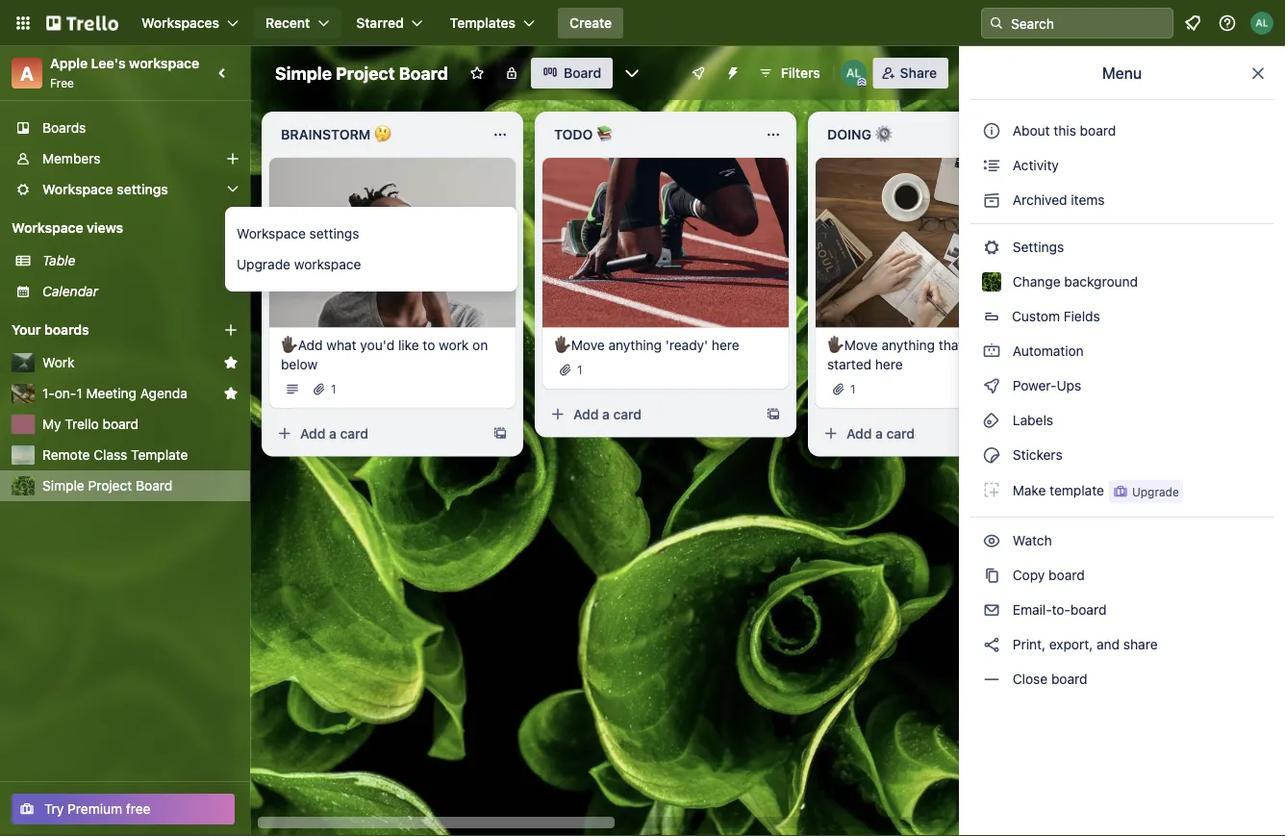 Task type: locate. For each thing, give the bounding box(es) containing it.
workspace down workspaces
[[129, 55, 199, 71]]

0 vertical spatial workspace settings
[[42, 181, 168, 197]]

board for to-
[[1071, 602, 1107, 618]]

Search field
[[1005, 9, 1173, 38]]

sm image for copy board
[[983, 566, 1002, 585]]

1 starred icon image from the top
[[223, 355, 239, 371]]

filters
[[781, 65, 821, 81]]

add a card button down ✋🏿 move anything 'ready' here
[[543, 399, 758, 430]]

1 vertical spatial simple project board
[[42, 478, 173, 494]]

add down below
[[300, 426, 326, 441]]

workspace settings inside popup button
[[42, 181, 168, 197]]

workspace inside workspace settings popup button
[[42, 181, 113, 197]]

sm image for make template
[[983, 480, 1002, 500]]

add a card for anything
[[574, 406, 642, 422]]

1-
[[42, 385, 55, 401]]

6 sm image from the top
[[983, 635, 1002, 654]]

todo 📚
[[554, 127, 610, 142]]

5 sm image from the top
[[983, 566, 1002, 585]]

anything left that
[[882, 337, 936, 353]]

add up below
[[298, 337, 323, 353]]

sm image inside labels "link"
[[983, 411, 1002, 430]]

board down export,
[[1052, 671, 1088, 687]]

sm image left the "stickers"
[[983, 446, 1002, 465]]

BRAINSTORM 🤔 text field
[[269, 119, 481, 150]]

upgrade up add board icon
[[237, 256, 291, 272]]

doing
[[828, 127, 872, 142]]

labels
[[1010, 412, 1054, 428]]

a down ✋🏿 move anything 'ready' here
[[603, 406, 610, 422]]

apple lee (applelee29) image
[[841, 60, 868, 87]]

3 sm image from the top
[[983, 342, 1002, 361]]

0 horizontal spatial card
[[340, 426, 369, 441]]

1 horizontal spatial board
[[399, 63, 449, 83]]

sm image inside activity link
[[983, 156, 1002, 175]]

add a card button
[[543, 399, 758, 430], [269, 418, 485, 449], [816, 418, 1032, 449]]

project down starred
[[336, 63, 395, 83]]

table
[[42, 253, 76, 269]]

a down ✋🏿 move anything that is actually started here
[[876, 426, 883, 441]]

anything left 'ready' at the right of the page
[[609, 337, 662, 353]]

add down 'started'
[[847, 426, 872, 441]]

2 horizontal spatial board
[[564, 65, 602, 81]]

sm image inside settings link
[[983, 238, 1002, 257]]

0 horizontal spatial board
[[136, 478, 173, 494]]

sm image for power-ups
[[983, 376, 1002, 396]]

add a card for what
[[300, 426, 369, 441]]

0 horizontal spatial a
[[329, 426, 337, 441]]

✋🏿 up below
[[281, 337, 295, 353]]

simple project board inside "link"
[[42, 478, 173, 494]]

1 vertical spatial starred icon image
[[223, 386, 239, 401]]

board up remote class template at bottom
[[103, 416, 139, 432]]

here inside "link"
[[712, 337, 740, 353]]

create from template… image
[[766, 407, 782, 422]]

2 move from the left
[[845, 337, 878, 353]]

calendar link
[[42, 282, 239, 301]]

primary element
[[0, 0, 1286, 46]]

1 vertical spatial upgrade
[[1133, 485, 1180, 499]]

fields
[[1064, 308, 1101, 324]]

starred icon image for work
[[223, 355, 239, 371]]

sm image inside close board link
[[983, 670, 1002, 689]]

card down ✋🏿 add what you'd like to work on below on the top of the page
[[340, 426, 369, 441]]

1 up trello at the left
[[76, 385, 83, 401]]

0 horizontal spatial ✋🏿
[[281, 337, 295, 353]]

board left the customize views image
[[564, 65, 602, 81]]

about this board button
[[971, 115, 1274, 146]]

settings
[[117, 181, 168, 197], [310, 226, 359, 242]]

simple inside "link"
[[42, 478, 84, 494]]

sm image left watch
[[983, 531, 1002, 551]]

board inside button
[[1081, 123, 1117, 139]]

add down ✋🏿 move anything 'ready' here
[[574, 406, 599, 422]]

todo
[[554, 127, 593, 142]]

sm image left close
[[983, 670, 1002, 689]]

ups
[[1057, 378, 1082, 394]]

a for what
[[329, 426, 337, 441]]

sm image left copy
[[983, 566, 1002, 585]]

simple project board inside text field
[[275, 63, 449, 83]]

7 sm image from the top
[[983, 670, 1002, 689]]

2 sm image from the top
[[983, 376, 1002, 396]]

add a card down below
[[300, 426, 369, 441]]

open information menu image
[[1218, 13, 1238, 33]]

print, export, and share
[[1010, 637, 1158, 653]]

board down template
[[136, 478, 173, 494]]

workspace settings up upgrade workspace
[[237, 226, 359, 242]]

1 horizontal spatial upgrade
[[1133, 485, 1180, 499]]

sm image right is
[[983, 342, 1002, 361]]

workspace
[[42, 181, 113, 197], [12, 220, 83, 236], [237, 226, 306, 242]]

1 horizontal spatial settings
[[310, 226, 359, 242]]

meeting
[[86, 385, 137, 401]]

workspace up upgrade workspace
[[237, 226, 306, 242]]

stickers link
[[971, 440, 1274, 471]]

6 sm image from the top
[[983, 601, 1002, 620]]

members
[[42, 151, 101, 167]]

✋🏿 for ✋🏿 move anything that is actually started here
[[828, 337, 841, 353]]

sm image left make
[[983, 480, 1002, 500]]

0 notifications image
[[1182, 12, 1205, 35]]

back to home image
[[46, 8, 118, 38]]

✋🏿 inside "link"
[[554, 337, 568, 353]]

3 sm image from the top
[[983, 411, 1002, 430]]

workspace down members
[[42, 181, 113, 197]]

simple project board down class at the bottom of the page
[[42, 478, 173, 494]]

custom fields
[[1013, 308, 1101, 324]]

move
[[571, 337, 605, 353], [845, 337, 878, 353]]

a for anything
[[603, 406, 610, 422]]

1 inside button
[[76, 385, 83, 401]]

sm image inside power-ups link
[[983, 376, 1002, 396]]

1 vertical spatial project
[[88, 478, 132, 494]]

actually
[[981, 337, 1029, 353]]

1 horizontal spatial project
[[336, 63, 395, 83]]

here right 'started'
[[876, 356, 903, 372]]

2 horizontal spatial a
[[876, 426, 883, 441]]

add for add a card button to the right
[[847, 426, 872, 441]]

power-ups link
[[971, 371, 1274, 401]]

private image
[[504, 65, 520, 81]]

close board
[[1010, 671, 1088, 687]]

0 vertical spatial project
[[336, 63, 395, 83]]

✋🏿 inside ✋🏿 add what you'd like to work on below
[[281, 337, 295, 353]]

table link
[[42, 251, 239, 270]]

like
[[398, 337, 419, 353]]

TODO 📚 text field
[[543, 119, 755, 150]]

email-to-board
[[1010, 602, 1107, 618]]

your
[[12, 322, 41, 338]]

✋🏿 move anything that is actually started here
[[828, 337, 1029, 372]]

move for ✋🏿 move anything 'ready' here
[[571, 337, 605, 353]]

sm image
[[983, 238, 1002, 257], [983, 376, 1002, 396], [983, 411, 1002, 430], [983, 480, 1002, 500], [983, 531, 1002, 551], [983, 601, 1002, 620], [983, 670, 1002, 689]]

0 vertical spatial workspace
[[129, 55, 199, 71]]

activity
[[1010, 157, 1060, 173]]

a down what
[[329, 426, 337, 441]]

sm image inside the 'copy board' link
[[983, 566, 1002, 585]]

sm image inside print, export, and share link
[[983, 635, 1002, 654]]

sm image for email-to-board
[[983, 601, 1002, 620]]

1 anything from the left
[[609, 337, 662, 353]]

custom fields button
[[971, 301, 1274, 332]]

1 vertical spatial workspace settings
[[237, 226, 359, 242]]

customize views image
[[623, 64, 642, 83]]

2 starred icon image from the top
[[223, 386, 239, 401]]

2 sm image from the top
[[983, 191, 1002, 210]]

card down ✋🏿 move anything 'ready' here
[[614, 406, 642, 422]]

card for anything
[[614, 406, 642, 422]]

free
[[50, 76, 74, 90]]

3 ✋🏿 from the left
[[828, 337, 841, 353]]

starred icon image
[[223, 355, 239, 371], [223, 386, 239, 401]]

1
[[577, 363, 583, 377], [331, 383, 336, 396], [851, 383, 856, 396], [76, 385, 83, 401]]

add inside ✋🏿 add what you'd like to work on below
[[298, 337, 323, 353]]

sm image inside email-to-board link
[[983, 601, 1002, 620]]

1 sm image from the top
[[983, 238, 1002, 257]]

1 down 'started'
[[851, 383, 856, 396]]

1 horizontal spatial simple
[[275, 63, 332, 83]]

simple project board down starred
[[275, 63, 449, 83]]

try premium free button
[[12, 794, 235, 825]]

workspace settings down members link
[[42, 181, 168, 197]]

1 ✋🏿 from the left
[[281, 337, 295, 353]]

sm image for labels
[[983, 411, 1002, 430]]

upgrade for upgrade
[[1133, 485, 1180, 499]]

upgrade down the "stickers" link
[[1133, 485, 1180, 499]]

0 vertical spatial settings
[[117, 181, 168, 197]]

sm image
[[983, 156, 1002, 175], [983, 191, 1002, 210], [983, 342, 1002, 361], [983, 446, 1002, 465], [983, 566, 1002, 585], [983, 635, 1002, 654]]

settings down members link
[[117, 181, 168, 197]]

✋🏿 inside ✋🏿 move anything that is actually started here
[[828, 337, 841, 353]]

simple down 'remote'
[[42, 478, 84, 494]]

0 horizontal spatial project
[[88, 478, 132, 494]]

5 sm image from the top
[[983, 531, 1002, 551]]

0 horizontal spatial add a card button
[[269, 418, 485, 449]]

1 horizontal spatial add a card button
[[543, 399, 758, 430]]

workspace down workspace settings link
[[294, 256, 361, 272]]

workspace views
[[12, 220, 123, 236]]

0 horizontal spatial add a card
[[300, 426, 369, 441]]

1 horizontal spatial add a card
[[574, 406, 642, 422]]

board right this
[[1081, 123, 1117, 139]]

filters button
[[752, 58, 826, 89]]

sm image inside the "stickers" link
[[983, 446, 1002, 465]]

anything inside "link"
[[609, 337, 662, 353]]

1 sm image from the top
[[983, 156, 1002, 175]]

1 horizontal spatial simple project board
[[275, 63, 449, 83]]

2 ✋🏿 from the left
[[554, 337, 568, 353]]

1 horizontal spatial anything
[[882, 337, 936, 353]]

add a card button down ✋🏿 move anything that is actually started here
[[816, 418, 1032, 449]]

simple down recent "dropdown button"
[[275, 63, 332, 83]]

add a card button down ✋🏿 add what you'd like to work on below on the top of the page
[[269, 418, 485, 449]]

agenda
[[140, 385, 188, 401]]

1 horizontal spatial ✋🏿
[[554, 337, 568, 353]]

0 horizontal spatial simple
[[42, 478, 84, 494]]

✋🏿 right on
[[554, 337, 568, 353]]

1 horizontal spatial workspace
[[294, 256, 361, 272]]

add a card down ✋🏿 move anything 'ready' here
[[574, 406, 642, 422]]

0 horizontal spatial workspace settings
[[42, 181, 168, 197]]

sm image left the settings
[[983, 238, 1002, 257]]

starred
[[356, 15, 404, 31]]

move inside "link"
[[571, 337, 605, 353]]

workspace
[[129, 55, 199, 71], [294, 256, 361, 272]]

Board name text field
[[266, 58, 458, 89]]

apple lee (applelee29) image
[[1251, 12, 1274, 35]]

template
[[1050, 482, 1105, 498]]

sm image inside archived items 'link'
[[983, 191, 1002, 210]]

background
[[1065, 274, 1139, 290]]

make
[[1013, 482, 1047, 498]]

0 horizontal spatial move
[[571, 337, 605, 353]]

sm image left labels
[[983, 411, 1002, 430]]

sm image left activity
[[983, 156, 1002, 175]]

board left star or unstar board image
[[399, 63, 449, 83]]

free
[[126, 801, 151, 817]]

labels link
[[971, 405, 1274, 436]]

1 horizontal spatial here
[[876, 356, 903, 372]]

card for what
[[340, 426, 369, 441]]

automation image
[[718, 58, 745, 85]]

2 anything from the left
[[882, 337, 936, 353]]

add for 'ready''s add a card button
[[574, 406, 599, 422]]

sm image for stickers
[[983, 446, 1002, 465]]

settings inside popup button
[[117, 181, 168, 197]]

✋🏿 for ✋🏿 add what you'd like to work on below
[[281, 337, 295, 353]]

class
[[94, 447, 127, 463]]

anything inside ✋🏿 move anything that is actually started here
[[882, 337, 936, 353]]

sm image left power-
[[983, 376, 1002, 396]]

'ready'
[[666, 337, 708, 353]]

share
[[1124, 637, 1158, 653]]

4 sm image from the top
[[983, 446, 1002, 465]]

card down ✋🏿 move anything that is actually started here
[[887, 426, 915, 441]]

upgrade button
[[1110, 480, 1184, 503]]

a link
[[12, 58, 42, 89]]

board
[[1081, 123, 1117, 139], [103, 416, 139, 432], [1049, 567, 1085, 583], [1071, 602, 1107, 618], [1052, 671, 1088, 687]]

settings up upgrade workspace
[[310, 226, 359, 242]]

🤔
[[374, 127, 388, 142]]

1 vertical spatial here
[[876, 356, 903, 372]]

simple inside text field
[[275, 63, 332, 83]]

add a card button for you'd
[[269, 418, 485, 449]]

1 vertical spatial workspace
[[294, 256, 361, 272]]

board up "print, export, and share"
[[1071, 602, 1107, 618]]

here right 'ready' at the right of the page
[[712, 337, 740, 353]]

0 vertical spatial simple project board
[[275, 63, 449, 83]]

sm image left print,
[[983, 635, 1002, 654]]

1 horizontal spatial card
[[614, 406, 642, 422]]

0 horizontal spatial upgrade
[[237, 256, 291, 272]]

create from template… image
[[493, 426, 508, 441]]

here
[[712, 337, 740, 353], [876, 356, 903, 372]]

apple
[[50, 55, 88, 71]]

0 vertical spatial here
[[712, 337, 740, 353]]

0 vertical spatial upgrade
[[237, 256, 291, 272]]

0 horizontal spatial settings
[[117, 181, 168, 197]]

doing ⚙️
[[828, 127, 889, 142]]

0 vertical spatial starred icon image
[[223, 355, 239, 371]]

sm image inside watch link
[[983, 531, 1002, 551]]

move inside ✋🏿 move anything that is actually started here
[[845, 337, 878, 353]]

workspace inside apple lee's workspace free
[[129, 55, 199, 71]]

remote class template
[[42, 447, 188, 463]]

close board link
[[971, 664, 1274, 695]]

project inside text field
[[336, 63, 395, 83]]

recent button
[[254, 8, 341, 38]]

add a card down 'started'
[[847, 426, 915, 441]]

my trello board link
[[42, 415, 239, 434]]

✋🏿 up 'started'
[[828, 337, 841, 353]]

0 horizontal spatial here
[[712, 337, 740, 353]]

sm image inside automation link
[[983, 342, 1002, 361]]

on
[[473, 337, 488, 353]]

project down class at the bottom of the page
[[88, 478, 132, 494]]

workspace settings
[[42, 181, 168, 197], [237, 226, 359, 242]]

email-
[[1013, 602, 1052, 618]]

sm image left email-
[[983, 601, 1002, 620]]

sm image for print, export, and share
[[983, 635, 1002, 654]]

sm image left archived
[[983, 191, 1002, 210]]

0 horizontal spatial simple project board
[[42, 478, 173, 494]]

2 horizontal spatial ✋🏿
[[828, 337, 841, 353]]

0 horizontal spatial anything
[[609, 337, 662, 353]]

4 sm image from the top
[[983, 480, 1002, 500]]

0 horizontal spatial workspace
[[129, 55, 199, 71]]

card
[[614, 406, 642, 422], [340, 426, 369, 441], [887, 426, 915, 441]]

1 horizontal spatial a
[[603, 406, 610, 422]]

1 vertical spatial simple
[[42, 478, 84, 494]]

2 horizontal spatial card
[[887, 426, 915, 441]]

0 vertical spatial simple
[[275, 63, 332, 83]]

1 move from the left
[[571, 337, 605, 353]]

a
[[20, 62, 34, 84]]

1 horizontal spatial move
[[845, 337, 878, 353]]

upgrade inside button
[[1133, 485, 1180, 499]]



Task type: vqa. For each thing, say whether or not it's contained in the screenshot.
delete link
no



Task type: describe. For each thing, give the bounding box(es) containing it.
1 down ✋🏿 move anything 'ready' here
[[577, 363, 583, 377]]

my trello board
[[42, 416, 139, 432]]

remote
[[42, 447, 90, 463]]

DOING ⚙️ text field
[[816, 119, 1028, 150]]

workspace up table
[[12, 220, 83, 236]]

work
[[42, 355, 75, 371]]

workspaces button
[[130, 8, 250, 38]]

workspace settings button
[[0, 174, 250, 205]]

boards
[[42, 120, 86, 136]]

2 horizontal spatial add a card button
[[816, 418, 1032, 449]]

power-
[[1013, 378, 1057, 394]]

copy board link
[[971, 560, 1274, 591]]

to-
[[1052, 602, 1071, 618]]

change
[[1013, 274, 1061, 290]]

star or unstar board image
[[470, 65, 485, 81]]

archived items
[[1010, 192, 1105, 208]]

remote class template link
[[42, 446, 239, 465]]

settings
[[1010, 239, 1065, 255]]

sm image for activity
[[983, 156, 1002, 175]]

power ups image
[[691, 65, 706, 81]]

anything for that
[[882, 337, 936, 353]]

1-on-1 meeting agenda
[[42, 385, 188, 401]]

views
[[87, 220, 123, 236]]

work
[[439, 337, 469, 353]]

your boards
[[12, 322, 89, 338]]

this member is an admin of this board. image
[[858, 78, 867, 87]]

✋🏿 for ✋🏿 move anything 'ready' here
[[554, 337, 568, 353]]

menu
[[1103, 64, 1143, 82]]

brainstorm
[[281, 127, 371, 142]]

calendar
[[42, 283, 98, 299]]

work button
[[42, 353, 216, 372]]

upgrade workspace link
[[225, 249, 541, 280]]

lee's
[[91, 55, 126, 71]]

copy
[[1013, 567, 1046, 583]]

automation
[[1010, 343, 1084, 359]]

print,
[[1013, 637, 1046, 653]]

you'd
[[360, 337, 395, 353]]

started
[[828, 356, 872, 372]]

change background link
[[971, 267, 1274, 297]]

upgrade for upgrade workspace
[[237, 256, 291, 272]]

recent
[[266, 15, 310, 31]]

below
[[281, 356, 318, 372]]

about this board
[[1013, 123, 1117, 139]]

search image
[[989, 15, 1005, 31]]

email-to-board link
[[971, 595, 1274, 626]]

share button
[[874, 58, 949, 89]]

starred icon image for 1-on-1 meeting agenda
[[223, 386, 239, 401]]

workspaces
[[141, 15, 219, 31]]

✋🏿 move anything that is actually started here link
[[828, 336, 1051, 374]]

board for trello
[[103, 416, 139, 432]]

1 vertical spatial settings
[[310, 226, 359, 242]]

board link
[[531, 58, 613, 89]]

power-ups
[[1010, 378, 1086, 394]]

your boards with 5 items element
[[12, 319, 194, 342]]

add for you'd add a card button
[[300, 426, 326, 441]]

this
[[1054, 123, 1077, 139]]

apple lee's workspace free
[[50, 55, 199, 90]]

make template
[[1010, 482, 1105, 498]]

anything for 'ready'
[[609, 337, 662, 353]]

what
[[327, 337, 357, 353]]

archived items link
[[971, 185, 1274, 216]]

change background
[[1010, 274, 1139, 290]]

✋🏿 move anything 'ready' here
[[554, 337, 740, 353]]

workspace inside workspace settings link
[[237, 226, 306, 242]]

to
[[423, 337, 435, 353]]

here inside ✋🏿 move anything that is actually started here
[[876, 356, 903, 372]]

custom
[[1013, 308, 1061, 324]]

project inside "link"
[[88, 478, 132, 494]]

members link
[[0, 143, 250, 174]]

is
[[967, 337, 977, 353]]

workspace navigation collapse icon image
[[210, 60, 237, 87]]

watch
[[1010, 533, 1056, 549]]

starred button
[[345, 8, 435, 38]]

archived
[[1013, 192, 1068, 208]]

add a card button for 'ready'
[[543, 399, 758, 430]]

template
[[131, 447, 188, 463]]

stickers
[[1010, 447, 1063, 463]]

premium
[[68, 801, 122, 817]]

📚
[[597, 127, 610, 142]]

board inside simple project board text field
[[399, 63, 449, 83]]

move for ✋🏿 move anything that is actually started here
[[845, 337, 878, 353]]

sm image for automation
[[983, 342, 1002, 361]]

share
[[901, 65, 937, 81]]

close
[[1013, 671, 1048, 687]]

board inside "simple project board" "link"
[[136, 478, 173, 494]]

apple lee's workspace link
[[50, 55, 199, 71]]

create
[[570, 15, 612, 31]]

create button
[[558, 8, 624, 38]]

sm image for watch
[[983, 531, 1002, 551]]

board for this
[[1081, 123, 1117, 139]]

sm image for close board
[[983, 670, 1002, 689]]

1-on-1 meeting agenda button
[[42, 384, 216, 403]]

watch link
[[971, 526, 1274, 556]]

automation link
[[971, 336, 1274, 367]]

✋🏿 add what you'd like to work on below link
[[281, 336, 504, 374]]

workspace settings link
[[225, 218, 541, 249]]

print, export, and share link
[[971, 629, 1274, 660]]

items
[[1072, 192, 1105, 208]]

2 horizontal spatial add a card
[[847, 426, 915, 441]]

sm image for settings
[[983, 238, 1002, 257]]

1 horizontal spatial workspace settings
[[237, 226, 359, 242]]

copy board
[[1010, 567, 1085, 583]]

brainstorm 🤔
[[281, 127, 388, 142]]

try premium free
[[44, 801, 151, 817]]

add board image
[[223, 322, 239, 338]]

settings link
[[971, 232, 1274, 263]]

board up to-
[[1049, 567, 1085, 583]]

about
[[1013, 123, 1051, 139]]

1 down what
[[331, 383, 336, 396]]

sm image for archived items
[[983, 191, 1002, 210]]

board inside board link
[[564, 65, 602, 81]]

boards link
[[0, 113, 250, 143]]



